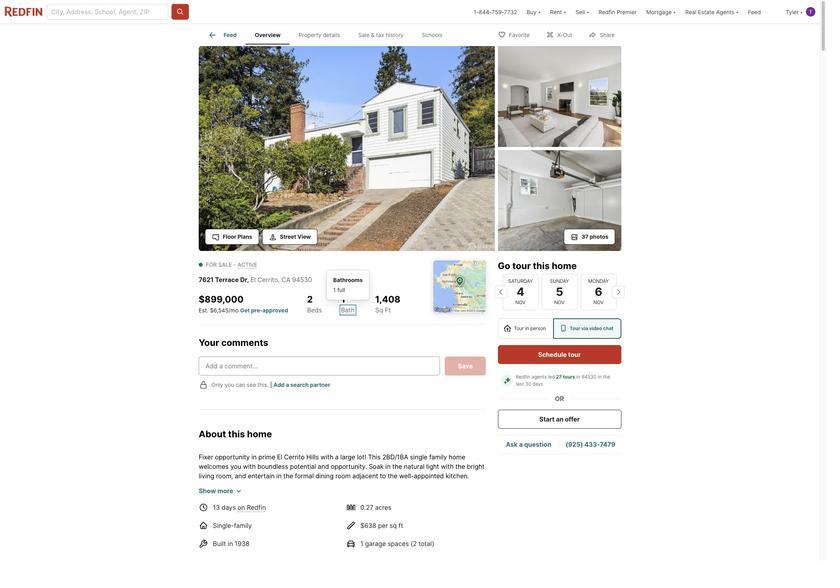 Task type: describe. For each thing, give the bounding box(es) containing it.
photos
[[590, 233, 608, 240]]

soak
[[369, 463, 384, 471]]

homeowners
[[393, 529, 431, 537]]

also
[[433, 501, 445, 509]]

days inside in the last 30 days
[[533, 381, 543, 387]]

schools tab
[[413, 26, 452, 45]]

a right perhaps
[[480, 510, 484, 518]]

x-
[[557, 31, 563, 38]]

the up are
[[283, 473, 293, 480]]

built
[[213, 540, 226, 548]]

▾ for sell ▾
[[587, 8, 589, 15]]

tour for tour in person
[[514, 326, 524, 332]]

and up dining
[[318, 463, 329, 471]]

2bd/1ba
[[382, 454, 408, 461]]

1 vertical spatial you
[[230, 463, 241, 471]]

get
[[240, 307, 250, 314]]

tour in person option
[[498, 319, 553, 339]]

home up prime
[[247, 429, 272, 440]]

rent ▾ button
[[545, 0, 571, 24]]

0 vertical spatial for
[[309, 510, 318, 518]]

submit search image
[[176, 8, 184, 16]]

generational
[[216, 520, 253, 528]]

1 horizontal spatial this
[[533, 261, 550, 272]]

generously
[[309, 482, 342, 490]]

nov for 4
[[516, 300, 526, 306]]

view
[[297, 233, 311, 240]]

alike
[[433, 529, 447, 537]]

0 vertical spatial to
[[380, 473, 386, 480]]

unfinished
[[449, 491, 480, 499]]

0 vertical spatial can
[[236, 382, 245, 388]]

only
[[211, 382, 223, 388]]

the left well-
[[388, 473, 398, 480]]

sized
[[344, 482, 360, 490]]

0 horizontal spatial days
[[222, 504, 236, 512]]

Add a comment... text field
[[205, 361, 433, 371]]

1 horizontal spatial this
[[368, 454, 381, 461]]

go
[[498, 261, 511, 272]]

844-
[[479, 8, 492, 15]]

rent ▾ button
[[550, 0, 566, 24]]

and down 'situated'
[[199, 491, 210, 499]]

and down producing
[[343, 529, 354, 537]]

1 vertical spatial or
[[294, 520, 300, 528]]

schedule
[[538, 351, 567, 359]]

x-out button
[[540, 26, 579, 42]]

estate
[[698, 8, 715, 15]]

unit.
[[367, 520, 380, 528]]

City, Address, School, Agent, ZIP search field
[[47, 4, 168, 20]]

buy
[[527, 8, 537, 15]]

sale & tax history tab
[[349, 26, 413, 45]]

prime
[[258, 454, 275, 461]]

13 days on redfin
[[213, 504, 266, 512]]

rare
[[399, 501, 411, 509]]

cerrito for hills
[[284, 454, 305, 461]]

0 horizontal spatial on
[[225, 482, 233, 490]]

tyler
[[786, 8, 799, 15]]

a up opportunity.
[[335, 454, 339, 461]]

37
[[582, 233, 589, 240]]

1-844-759-7732 link
[[474, 8, 517, 15]]

map entry image
[[433, 261, 486, 313]]

tour for tour via video chat
[[570, 326, 580, 332]]

appointed
[[414, 473, 444, 480]]

show
[[199, 487, 216, 495]]

user photo image
[[806, 7, 815, 17]]

1 horizontal spatial 94530
[[582, 374, 597, 380]]

opportunity.
[[331, 463, 367, 471]]

30
[[525, 381, 531, 387]]

show more button
[[199, 487, 241, 496]]

investors
[[314, 529, 341, 537]]

light
[[426, 463, 439, 471]]

an inside button
[[556, 416, 564, 424]]

this.
[[258, 382, 269, 388]]

7621
[[199, 276, 214, 284]]

street
[[280, 233, 296, 240]]

▾ for buy ▾
[[538, 8, 541, 15]]

2 vertical spatial redfin
[[247, 504, 266, 512]]

tab list containing feed
[[199, 24, 458, 45]]

room,
[[216, 473, 233, 480]]

▾ for mortgage ▾
[[673, 8, 676, 15]]

&
[[371, 32, 375, 38]]

tours
[[563, 374, 575, 380]]

start an offer button
[[498, 410, 621, 429]]

a right ask
[[519, 441, 523, 449]]

hallway
[[212, 491, 234, 499]]

property
[[299, 32, 321, 38]]

schedule tour
[[538, 351, 581, 359]]

spacious
[[421, 491, 448, 499]]

ask
[[506, 441, 518, 449]]

2 vertical spatial an
[[302, 520, 309, 528]]

bathrooms
[[333, 277, 363, 283]]

overview tab
[[246, 26, 290, 45]]

7621 terrace dr , el cerrito , ca 94530
[[199, 276, 312, 284]]

pre-
[[251, 307, 263, 314]]

chat
[[603, 326, 614, 332]]

buy ▾ button
[[527, 0, 541, 24]]

a left .27
[[269, 510, 273, 518]]

mortgage ▾
[[646, 8, 676, 15]]

tour in person
[[514, 326, 546, 332]]

1 inside bathrooms 1 full
[[333, 287, 336, 293]]

home down flexibility
[[246, 539, 263, 547]]

floor
[[270, 482, 283, 490]]

video
[[589, 326, 602, 332]]

full inside fixer opportunity in prime el cerrito hills with a large lot! this 2bd/1ba single family home welcomes you with boundless potential and opportunity. soak in the natural light with the bright living room, and entertain in the formal dining room adjacent to the well-appointed kitchen. situated on the second floor are two generously sized bedrooms, full bathroom, walk-in closet and hallway linen closet providing ample storage.       this home comes with a spacious unfinished basement that you can shape to your unique needs and lifestyle. a rare find, it also boasts an expansive backyard on a .27 acre lot for hosting large get-togethers and activities, or perhaps a multi-generational retreat, adu or an income-producing unit. a dedicated parking garage provides lots of flexibility too. ideal for investors and prospective homeowners alike looking to customize their home with a little imagination and some tlc.
[[395, 482, 404, 490]]

approved
[[263, 307, 288, 314]]

with up kitchen.
[[441, 463, 454, 471]]

get-
[[360, 510, 372, 518]]

go tour this home
[[498, 261, 577, 272]]

beds
[[307, 306, 322, 314]]

start an offer
[[540, 416, 580, 424]]

feed inside feed link
[[224, 32, 237, 38]]

get pre-approved link
[[240, 307, 288, 314]]

0 horizontal spatial closet
[[252, 491, 270, 499]]

in inside tour in person option
[[525, 326, 529, 332]]

and right the room, in the left bottom of the page
[[235, 473, 246, 480]]

well-
[[399, 473, 414, 480]]

mortgage ▾ button
[[646, 0, 676, 24]]

room
[[335, 473, 351, 480]]

nov for 5
[[555, 300, 565, 306]]

in inside in the last 30 days
[[598, 374, 602, 380]]

2 , from the left
[[278, 276, 280, 284]]

or
[[555, 395, 564, 403]]

mortgage
[[646, 8, 672, 15]]

agents
[[716, 8, 735, 15]]

7479
[[600, 441, 616, 449]]

entertain
[[248, 473, 275, 480]]

adjacent
[[352, 473, 378, 480]]

0 vertical spatial closet
[[461, 482, 479, 490]]

1 garage spaces (2 total)
[[360, 540, 434, 548]]

expansive
[[199, 510, 229, 518]]

sale
[[358, 32, 370, 38]]

welcomes
[[199, 463, 229, 471]]

togethers
[[372, 510, 401, 518]]

$899,000
[[199, 294, 244, 305]]

tour for go
[[513, 261, 531, 272]]

and left some
[[335, 539, 347, 547]]

parking
[[419, 520, 442, 528]]

per
[[378, 522, 388, 530]]

est.
[[199, 307, 208, 314]]



Task type: vqa. For each thing, say whether or not it's contained in the screenshot.
The $24,000 (3%) associated with $12,000
no



Task type: locate. For each thing, give the bounding box(es) containing it.
2 nov from the left
[[555, 300, 565, 306]]

6 ▾ from the left
[[800, 8, 803, 15]]

0 horizontal spatial garage
[[365, 540, 386, 548]]

a left rare
[[393, 501, 397, 509]]

0 vertical spatial feed
[[748, 8, 761, 15]]

buy ▾
[[527, 8, 541, 15]]

1 horizontal spatial cerrito
[[284, 454, 305, 461]]

▾ left user photo
[[800, 8, 803, 15]]

acre
[[285, 510, 298, 518]]

hosting
[[319, 510, 342, 518]]

the down 2bd/1ba
[[392, 463, 402, 471]]

can left the see
[[236, 382, 245, 388]]

this up soak
[[368, 454, 381, 461]]

1 ▾ from the left
[[538, 8, 541, 15]]

0 vertical spatial redfin
[[599, 8, 615, 15]]

linen
[[236, 491, 250, 499]]

▾ right sell
[[587, 8, 589, 15]]

1 nov from the left
[[516, 300, 526, 306]]

1 vertical spatial tour
[[568, 351, 581, 359]]

0 vertical spatial full
[[337, 287, 345, 293]]

tour via video chat option
[[553, 319, 621, 339]]

0 horizontal spatial tour
[[513, 261, 531, 272]]

, down active on the left of page
[[247, 276, 249, 284]]

1 vertical spatial garage
[[365, 540, 386, 548]]

imagination
[[299, 539, 334, 547]]

0.27 acres
[[360, 504, 391, 512]]

1 , from the left
[[247, 276, 249, 284]]

the right tours at the bottom right of page
[[603, 374, 610, 380]]

family up light
[[429, 454, 447, 461]]

a right add
[[286, 382, 289, 388]]

total)
[[419, 540, 434, 548]]

you right only
[[225, 382, 234, 388]]

or
[[446, 510, 452, 518], [294, 520, 300, 528]]

nov inside monday 6 nov
[[594, 300, 604, 306]]

1 horizontal spatial or
[[446, 510, 452, 518]]

two
[[296, 482, 308, 490]]

1 horizontal spatial family
[[429, 454, 447, 461]]

tour inside tour in person option
[[514, 326, 524, 332]]

0 vertical spatial you
[[225, 382, 234, 388]]

el inside fixer opportunity in prime el cerrito hills with a large lot! this 2bd/1ba single family home welcomes you with boundless potential and opportunity. soak in the natural light with the bright living room, and entertain in the formal dining room adjacent to the well-appointed kitchen. situated on the second floor are two generously sized bedrooms, full bathroom, walk-in closet and hallway linen closet providing ample storage.       this home comes with a spacious unfinished basement that you can shape to your unique needs and lifestyle. a rare find, it also boasts an expansive backyard on a .27 acre lot for hosting large get-togethers and activities, or perhaps a multi-generational retreat, adu or an income-producing unit. a dedicated parking garage provides lots of flexibility too. ideal for investors and prospective homeowners alike looking to customize their home with a little imagination and some tlc.
[[277, 454, 282, 461]]

2 tour from the left
[[570, 326, 580, 332]]

comments
[[221, 337, 268, 348]]

the
[[603, 374, 610, 380], [392, 463, 402, 471], [455, 463, 465, 471], [283, 473, 293, 480], [388, 473, 398, 480], [235, 482, 244, 490]]

an down 'lot'
[[302, 520, 309, 528]]

el for ,
[[251, 276, 256, 284]]

tour inside "tour via video chat" option
[[570, 326, 580, 332]]

details
[[323, 32, 340, 38]]

feed
[[748, 8, 761, 15], [224, 32, 237, 38]]

0 horizontal spatial redfin
[[247, 504, 266, 512]]

or down boasts
[[446, 510, 452, 518]]

0 vertical spatial days
[[533, 381, 543, 387]]

4 ▾ from the left
[[673, 8, 676, 15]]

the up 'linen'
[[235, 482, 244, 490]]

▾ right buy
[[538, 8, 541, 15]]

0 horizontal spatial el
[[251, 276, 256, 284]]

the up kitchen.
[[455, 463, 465, 471]]

1 horizontal spatial tour
[[570, 326, 580, 332]]

full inside bathrooms 1 full
[[337, 287, 345, 293]]

2 beds
[[307, 294, 322, 314]]

partner
[[310, 382, 330, 388]]

tour left person at the bottom right of the page
[[514, 326, 524, 332]]

feed button
[[743, 0, 781, 24]]

dining
[[316, 473, 334, 480]]

tab list
[[199, 24, 458, 45]]

37 photos
[[582, 233, 608, 240]]

to up "acre"
[[289, 501, 295, 509]]

this
[[368, 454, 381, 461], [347, 491, 360, 499]]

can left shape
[[256, 501, 267, 509]]

nov inside saturday 4 nov
[[516, 300, 526, 306]]

home up kitchen.
[[449, 454, 465, 461]]

can
[[236, 382, 245, 388], [256, 501, 267, 509]]

1 up bath
[[341, 294, 345, 305]]

2 horizontal spatial nov
[[594, 300, 604, 306]]

0 horizontal spatial can
[[236, 382, 245, 388]]

with up entertain
[[243, 463, 256, 471]]

for right 'lot'
[[309, 510, 318, 518]]

situated
[[199, 482, 224, 490]]

1 vertical spatial full
[[395, 482, 404, 490]]

garage inside fixer opportunity in prime el cerrito hills with a large lot! this 2bd/1ba single family home welcomes you with boundless potential and opportunity. soak in the natural light with the bright living room, and entertain in the formal dining room adjacent to the well-appointed kitchen. situated on the second floor are two generously sized bedrooms, full bathroom, walk-in closet and hallway linen closet providing ample storage.       this home comes with a spacious unfinished basement that you can shape to your unique needs and lifestyle. a rare find, it also boasts an expansive backyard on a .27 acre lot for hosting large get-togethers and activities, or perhaps a multi-generational retreat, adu or an income-producing unit. a dedicated parking garage provides lots of flexibility too. ideal for investors and prospective homeowners alike looking to customize their home with a little imagination and some tlc.
[[443, 520, 464, 528]]

needs
[[333, 501, 352, 509]]

full down well-
[[395, 482, 404, 490]]

1 left the tlc.
[[360, 540, 363, 548]]

bright
[[467, 463, 485, 471]]

0 horizontal spatial this
[[347, 491, 360, 499]]

cerrito up potential
[[284, 454, 305, 461]]

0 vertical spatial an
[[556, 416, 564, 424]]

redfin up last
[[516, 374, 530, 380]]

are
[[285, 482, 295, 490]]

ca
[[282, 276, 290, 284]]

list box containing tour in person
[[498, 319, 621, 339]]

sale
[[218, 261, 232, 268]]

, left ca
[[278, 276, 280, 284]]

ample
[[301, 491, 319, 499]]

a left the sq
[[382, 520, 386, 528]]

1,408 sq ft
[[375, 294, 400, 314]]

tour for schedule
[[568, 351, 581, 359]]

and up get-
[[353, 501, 365, 509]]

bathrooms 1 full
[[333, 277, 363, 293]]

1 vertical spatial 94530
[[582, 374, 597, 380]]

1 vertical spatial can
[[256, 501, 267, 509]]

1 vertical spatial cerrito
[[284, 454, 305, 461]]

1 horizontal spatial el
[[277, 454, 282, 461]]

1 horizontal spatial days
[[533, 381, 543, 387]]

1,408
[[375, 294, 400, 305]]

1 vertical spatial an
[[469, 501, 476, 509]]

lot!
[[357, 454, 366, 461]]

real estate agents ▾ button
[[681, 0, 743, 24]]

nov for 6
[[594, 300, 604, 306]]

1 horizontal spatial redfin
[[516, 374, 530, 380]]

▾ right agents
[[736, 8, 739, 15]]

1 horizontal spatial garage
[[443, 520, 464, 528]]

closet down second
[[252, 491, 270, 499]]

0 vertical spatial a
[[393, 501, 397, 509]]

0 horizontal spatial cerrito
[[258, 276, 278, 284]]

0 horizontal spatial an
[[302, 520, 309, 528]]

1 horizontal spatial nov
[[555, 300, 565, 306]]

0 horizontal spatial or
[[294, 520, 300, 528]]

days down "agents"
[[533, 381, 543, 387]]

None button
[[503, 274, 539, 310], [542, 274, 578, 310], [581, 274, 617, 310], [503, 274, 539, 310], [542, 274, 578, 310], [581, 274, 617, 310]]

nov down 5
[[555, 300, 565, 306]]

6
[[595, 285, 603, 299]]

to up bedrooms, in the left of the page
[[380, 473, 386, 480]]

1 vertical spatial redfin
[[516, 374, 530, 380]]

home down bedrooms, in the left of the page
[[361, 491, 378, 499]]

0 vertical spatial this
[[368, 454, 381, 461]]

$638 per sq ft
[[360, 522, 403, 530]]

2 vertical spatial 1
[[360, 540, 363, 548]]

1 horizontal spatial tour
[[568, 351, 581, 359]]

history
[[386, 32, 404, 38]]

sale & tax history
[[358, 32, 404, 38]]

1 horizontal spatial an
[[469, 501, 476, 509]]

3 nov from the left
[[594, 300, 604, 306]]

0 vertical spatial garage
[[443, 520, 464, 528]]

1 vertical spatial this
[[347, 491, 360, 499]]

previous image
[[495, 286, 508, 298]]

94530 right tours at the bottom right of page
[[582, 374, 597, 380]]

formal
[[295, 473, 314, 480]]

home up sunday
[[552, 261, 577, 272]]

2 vertical spatial to
[[472, 529, 478, 537]]

2 horizontal spatial an
[[556, 416, 564, 424]]

1 horizontal spatial 1
[[341, 294, 345, 305]]

1 vertical spatial large
[[343, 510, 358, 518]]

to right looking
[[472, 529, 478, 537]]

1 vertical spatial 1
[[341, 294, 345, 305]]

▾ right 'mortgage'
[[673, 8, 676, 15]]

closet up unfinished at the right of the page
[[461, 482, 479, 490]]

or up ideal
[[294, 520, 300, 528]]

feed link
[[208, 30, 237, 40]]

1 horizontal spatial a
[[393, 501, 397, 509]]

5 ▾ from the left
[[736, 8, 739, 15]]

property details tab
[[290, 26, 349, 45]]

0 vertical spatial large
[[340, 454, 355, 461]]

redfin up retreat,
[[247, 504, 266, 512]]

2
[[307, 294, 313, 305]]

el for prime
[[277, 454, 282, 461]]

on down 'linen'
[[238, 504, 245, 512]]

the inside in the last 30 days
[[603, 374, 610, 380]]

second
[[246, 482, 268, 490]]

activities,
[[416, 510, 445, 518]]

retreat,
[[255, 520, 277, 528]]

with up rare
[[401, 491, 414, 499]]

redfin left premier
[[599, 8, 615, 15]]

boasts
[[447, 501, 467, 509]]

that
[[230, 501, 242, 509]]

el up boundless
[[277, 454, 282, 461]]

full down 'bathrooms'
[[337, 287, 345, 293]]

kitchen.
[[446, 473, 469, 480]]

0.27
[[360, 504, 373, 512]]

question
[[524, 441, 552, 449]]

2 horizontal spatial on
[[260, 510, 267, 518]]

an up perhaps
[[469, 501, 476, 509]]

with
[[321, 454, 333, 461], [243, 463, 256, 471], [441, 463, 454, 471], [401, 491, 414, 499], [265, 539, 278, 547]]

feed inside feed button
[[748, 8, 761, 15]]

2 horizontal spatial to
[[472, 529, 478, 537]]

backyard
[[230, 510, 258, 518]]

0 horizontal spatial feed
[[224, 32, 237, 38]]

27
[[556, 374, 562, 380]]

0 vertical spatial family
[[429, 454, 447, 461]]

redfin inside button
[[599, 8, 615, 15]]

| add a search partner
[[270, 382, 330, 388]]

on down the room, in the left bottom of the page
[[225, 482, 233, 490]]

tour up saturday
[[513, 261, 531, 272]]

for up imagination
[[304, 529, 312, 537]]

a up find,
[[416, 491, 419, 499]]

1 for 1
[[341, 294, 345, 305]]

built in 1938
[[213, 540, 250, 548]]

you up backyard
[[244, 501, 255, 509]]

2 vertical spatial you
[[244, 501, 255, 509]]

1 horizontal spatial ,
[[278, 276, 280, 284]]

on up retreat,
[[260, 510, 267, 518]]

0 horizontal spatial a
[[382, 520, 386, 528]]

1 vertical spatial el
[[277, 454, 282, 461]]

tour inside the schedule tour button
[[568, 351, 581, 359]]

1 vertical spatial this
[[228, 429, 245, 440]]

redfin for redfin agents led 27 tours in 94530
[[516, 374, 530, 380]]

0 vertical spatial this
[[533, 261, 550, 272]]

nov down 4
[[516, 300, 526, 306]]

7621 terrace dr, el cerrito, ca 94530 image
[[199, 46, 495, 251], [498, 46, 621, 147], [498, 150, 621, 251]]

floor
[[223, 233, 236, 240]]

2 ▾ from the left
[[564, 8, 566, 15]]

1 vertical spatial to
[[289, 501, 295, 509]]

list box
[[498, 319, 621, 339]]

search
[[290, 382, 309, 388]]

cerrito for ,
[[258, 276, 278, 284]]

feed left the overview
[[224, 32, 237, 38]]

multi-
[[199, 520, 216, 528]]

1 horizontal spatial on
[[238, 504, 245, 512]]

in the last 30 days
[[516, 374, 612, 387]]

1-844-759-7732
[[474, 8, 517, 15]]

0 horizontal spatial tour
[[514, 326, 524, 332]]

1 horizontal spatial to
[[380, 473, 386, 480]]

monday
[[588, 278, 609, 284]]

0 vertical spatial 94530
[[292, 276, 312, 284]]

1 vertical spatial a
[[382, 520, 386, 528]]

tour right schedule
[[568, 351, 581, 359]]

1 horizontal spatial can
[[256, 501, 267, 509]]

1 vertical spatial feed
[[224, 32, 237, 38]]

redfin for redfin premier
[[599, 8, 615, 15]]

with right "hills"
[[321, 454, 333, 461]]

next image
[[612, 286, 625, 298]]

shape
[[269, 501, 287, 509]]

days right the 13
[[222, 504, 236, 512]]

1 vertical spatial closet
[[252, 491, 270, 499]]

5
[[556, 285, 563, 299]]

0 horizontal spatial nov
[[516, 300, 526, 306]]

▾
[[538, 8, 541, 15], [564, 8, 566, 15], [587, 8, 589, 15], [673, 8, 676, 15], [736, 8, 739, 15], [800, 8, 803, 15]]

can inside fixer opportunity in prime el cerrito hills with a large lot! this 2bd/1ba single family home welcomes you with boundless potential and opportunity. soak in the natural light with the bright living room, and entertain in the formal dining room adjacent to the well-appointed kitchen. situated on the second floor are two generously sized bedrooms, full bathroom, walk-in closet and hallway linen closet providing ample storage.       this home comes with a spacious unfinished basement that you can shape to your unique needs and lifestyle. a rare find, it also boasts an expansive backyard on a .27 acre lot for hosting large get-togethers and activities, or perhaps a multi-generational retreat, adu or an income-producing unit. a dedicated parking garage provides lots of flexibility too. ideal for investors and prospective homeowners alike looking to customize their home with a little imagination and some tlc.
[[256, 501, 267, 509]]

and down rare
[[403, 510, 414, 518]]

0 horizontal spatial full
[[337, 287, 345, 293]]

prospective
[[356, 529, 391, 537]]

0 horizontal spatial to
[[289, 501, 295, 509]]

▾ inside dropdown button
[[736, 8, 739, 15]]

0 horizontal spatial 1
[[333, 287, 336, 293]]

0 horizontal spatial this
[[228, 429, 245, 440]]

1 vertical spatial days
[[222, 504, 236, 512]]

nov down 6
[[594, 300, 604, 306]]

el right the dr
[[251, 276, 256, 284]]

1 vertical spatial family
[[234, 522, 252, 530]]

redfin agents led 27 tours in 94530
[[516, 374, 597, 380]]

with down too.
[[265, 539, 278, 547]]

0 horizontal spatial 94530
[[292, 276, 312, 284]]

▾ for tyler ▾
[[800, 8, 803, 15]]

3 ▾ from the left
[[587, 8, 589, 15]]

▾ for rent ▾
[[564, 8, 566, 15]]

1 horizontal spatial full
[[395, 482, 404, 490]]

1 vertical spatial for
[[304, 529, 312, 537]]

looking
[[448, 529, 470, 537]]

street view
[[280, 233, 311, 240]]

tlc.
[[366, 539, 380, 547]]

0 vertical spatial tour
[[513, 261, 531, 272]]

0 vertical spatial cerrito
[[258, 276, 278, 284]]

large up producing
[[343, 510, 358, 518]]

nov inside sunday 5 nov
[[555, 300, 565, 306]]

0 horizontal spatial ,
[[247, 276, 249, 284]]

feed right agents
[[748, 8, 761, 15]]

garage up looking
[[443, 520, 464, 528]]

family down backyard
[[234, 522, 252, 530]]

0 horizontal spatial family
[[234, 522, 252, 530]]

redfin
[[599, 8, 615, 15], [516, 374, 530, 380], [247, 504, 266, 512]]

you down the "opportunity"
[[230, 463, 241, 471]]

potential
[[290, 463, 316, 471]]

1 down 'bathrooms'
[[333, 287, 336, 293]]

(925)
[[566, 441, 583, 449]]

▾ right rent
[[564, 8, 566, 15]]

(925) 433-7479 link
[[566, 441, 616, 449]]

2 horizontal spatial redfin
[[599, 8, 615, 15]]

a down too.
[[279, 539, 283, 547]]

an left the offer
[[556, 416, 564, 424]]

sq
[[375, 306, 383, 314]]

7732
[[504, 8, 517, 15]]

large up opportunity.
[[340, 454, 355, 461]]

a
[[393, 501, 397, 509], [382, 520, 386, 528]]

ask a question link
[[506, 441, 552, 449]]

1 for 1 garage spaces (2 total)
[[360, 540, 363, 548]]

premier
[[617, 8, 637, 15]]

1 horizontal spatial feed
[[748, 8, 761, 15]]

it
[[428, 501, 431, 509]]

garage down prospective on the bottom left
[[365, 540, 386, 548]]

,
[[247, 276, 249, 284], [278, 276, 280, 284]]

94530 right ca
[[292, 276, 312, 284]]

1 horizontal spatial closet
[[461, 482, 479, 490]]

this down sized
[[347, 491, 360, 499]]

0 vertical spatial 1
[[333, 287, 336, 293]]

family inside fixer opportunity in prime el cerrito hills with a large lot! this 2bd/1ba single family home welcomes you with boundless potential and opportunity. soak in the natural light with the bright living room, and entertain in the formal dining room adjacent to the well-appointed kitchen. situated on the second floor are two generously sized bedrooms, full bathroom, walk-in closet and hallway linen closet providing ample storage.       this home comes with a spacious unfinished basement that you can shape to your unique needs and lifestyle. a rare find, it also boasts an expansive backyard on a .27 acre lot for hosting large get-togethers and activities, or perhaps a multi-generational retreat, adu or an income-producing unit. a dedicated parking garage provides lots of flexibility too. ideal for investors and prospective homeowners alike looking to customize their home with a little imagination and some tlc.
[[429, 454, 447, 461]]

4
[[517, 285, 525, 299]]

bedrooms,
[[361, 482, 393, 490]]

large
[[340, 454, 355, 461], [343, 510, 358, 518]]

0 vertical spatial or
[[446, 510, 452, 518]]

cerrito left ca
[[258, 276, 278, 284]]

2 horizontal spatial 1
[[360, 540, 363, 548]]

tour left via
[[570, 326, 580, 332]]

1 tour from the left
[[514, 326, 524, 332]]

cerrito inside fixer opportunity in prime el cerrito hills with a large lot! this 2bd/1ba single family home welcomes you with boundless potential and opportunity. soak in the natural light with the bright living room, and entertain in the formal dining room adjacent to the well-appointed kitchen. situated on the second floor are two generously sized bedrooms, full bathroom, walk-in closet and hallway linen closet providing ample storage.       this home comes with a spacious unfinished basement that you can shape to your unique needs and lifestyle. a rare find, it also boasts an expansive backyard on a .27 acre lot for hosting large get-togethers and activities, or perhaps a multi-generational retreat, adu or an income-producing unit. a dedicated parking garage provides lots of flexibility too. ideal for investors and prospective homeowners alike looking to customize their home with a little imagination and some tlc.
[[284, 454, 305, 461]]



